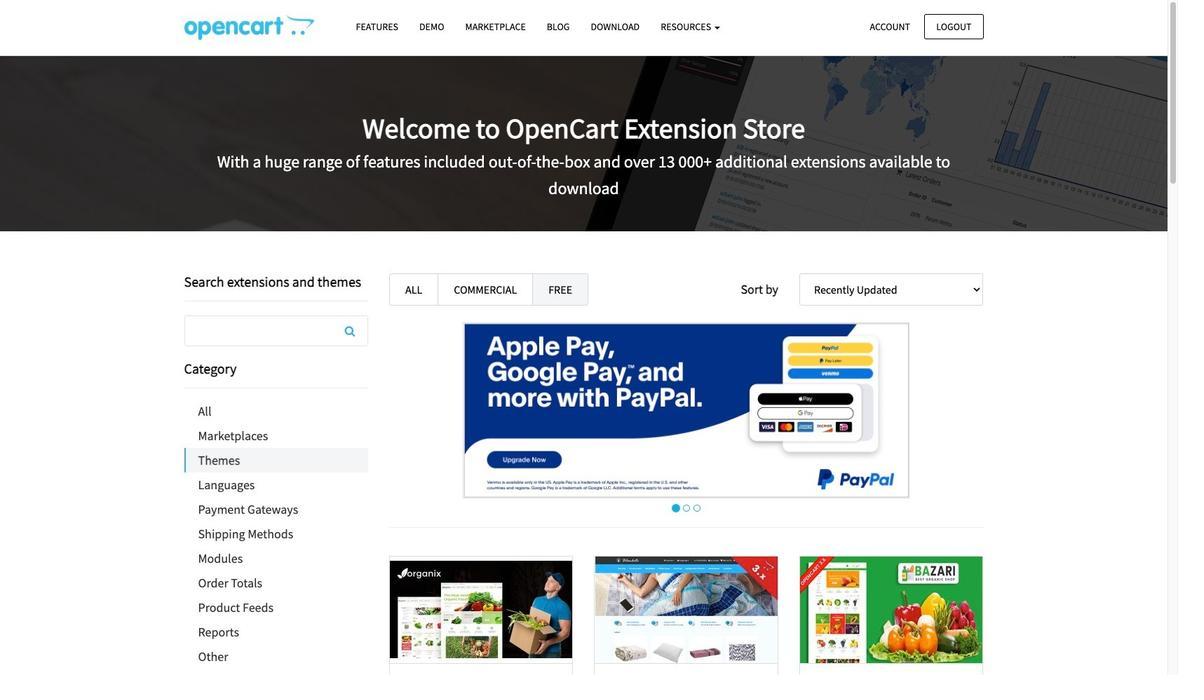 Task type: locate. For each thing, give the bounding box(es) containing it.
opencart themes image
[[184, 15, 314, 40]]

bazari organic & grocery ecommrce website te.. image
[[801, 557, 983, 663]]

None text field
[[185, 316, 368, 346]]

blankets - bedding, pillows, beauty - responsive.. image
[[595, 557, 778, 663]]

organic mega multi store opencart theme image
[[390, 557, 573, 663]]



Task type: vqa. For each thing, say whether or not it's contained in the screenshot.
Logout
no



Task type: describe. For each thing, give the bounding box(es) containing it.
paypal payment gateway image
[[463, 323, 910, 499]]

search image
[[345, 325, 355, 337]]



